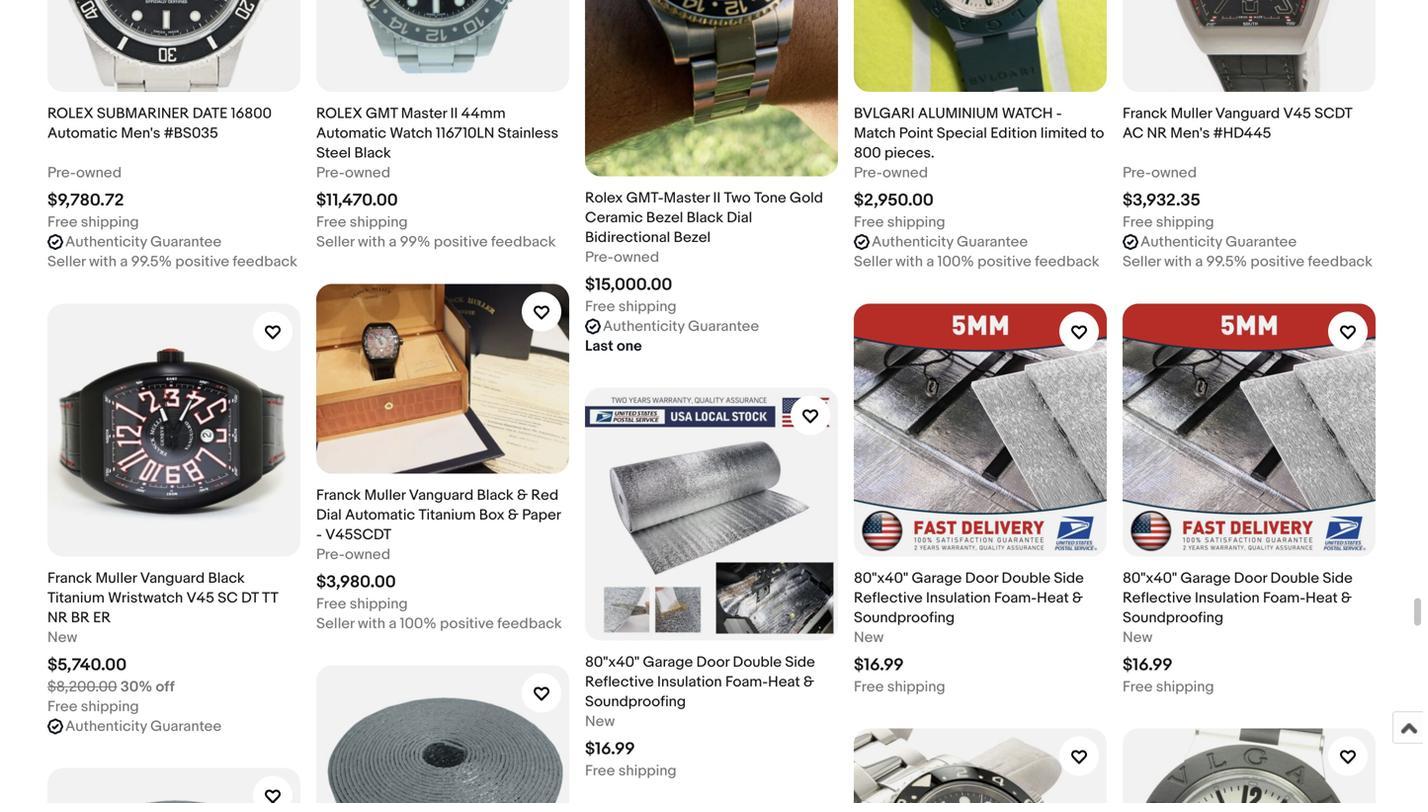 Task type: locate. For each thing, give the bounding box(es) containing it.
pre-owned $9,780.72 free shipping
[[47, 164, 139, 232]]

automatic down submariner
[[47, 125, 118, 143]]

master left two
[[664, 189, 710, 207]]

franck muller vanguard v45 scdt ac nr men's #hd445
[[1123, 105, 1353, 143]]

franck up br
[[47, 570, 92, 588]]

garage for new text field corresponding to bottom $16.99 text field
[[643, 654, 693, 672]]

pre-owned text field down v45scdt
[[316, 545, 391, 565]]

0 horizontal spatial double
[[733, 654, 782, 672]]

with for $3,932.35
[[1165, 253, 1192, 271]]

heat for $16.99 text box
[[1037, 590, 1070, 608]]

1 horizontal spatial muller
[[364, 487, 406, 505]]

$16.99 for bottom $16.99 text field
[[585, 740, 635, 760]]

soundproofing for bottom $16.99 text field
[[585, 694, 686, 711]]

1 horizontal spatial door
[[966, 570, 999, 588]]

authenticity guarantee
[[65, 234, 222, 251], [872, 234, 1029, 251], [1141, 234, 1297, 251], [603, 318, 760, 336], [65, 718, 222, 736]]

0 vertical spatial 100%
[[938, 253, 975, 271]]

free inside 'bvlgari aluminium watch - match point special edition limited to 800 pieces. pre-owned $2,950.00 free shipping'
[[854, 214, 884, 232]]

2 horizontal spatial foam-
[[1264, 590, 1306, 608]]

0 horizontal spatial master
[[401, 105, 447, 123]]

$15,000.00
[[585, 275, 673, 296]]

with for $2,950.00
[[896, 253, 923, 271]]

2 horizontal spatial garage
[[1181, 570, 1231, 588]]

2 horizontal spatial muller
[[1171, 105, 1213, 123]]

pre-owned text field down pieces.
[[854, 163, 928, 183]]

0 horizontal spatial authenticity guarantee text field
[[603, 317, 760, 337]]

0 horizontal spatial seller with a 99.5% positive feedback text field
[[47, 252, 298, 272]]

2 seller with a 99.5% positive feedback text field from the left
[[1123, 252, 1373, 272]]

franck inside franck muller vanguard black titanium wristwatch v45 sc dt tt nr br er new $5,740.00 $8,200.00 30% off free shipping
[[47, 570, 92, 588]]

authenticity down previous price $8,200.00 30% off text field
[[65, 718, 147, 736]]

2 new text field from the left
[[1123, 628, 1153, 648]]

men's down submariner
[[121, 125, 161, 143]]

1 horizontal spatial garage
[[912, 570, 962, 588]]

muller up wristwatch
[[96, 570, 137, 588]]

0 vertical spatial $16.99 text field
[[1123, 656, 1173, 676]]

seller down $2,950.00
[[854, 253, 893, 271]]

$16.99 text field
[[854, 656, 904, 676]]

0 horizontal spatial new text field
[[47, 628, 77, 648]]

feedback inside text box
[[1035, 253, 1100, 271]]

dial up v45scdt
[[316, 507, 342, 525]]

pre-owned text field up $9,780.72 text field
[[47, 163, 122, 183]]

- up limited
[[1057, 105, 1063, 123]]

$16.99 text field
[[1123, 656, 1173, 676], [585, 740, 635, 760]]

authenticity down $9,780.72 text field
[[65, 234, 147, 251]]

pre-owned text field for $9,780.72
[[47, 163, 122, 183]]

rolex gmt-master ii two tone gold ceramic bezel black dial bidirectional bezel pre-owned $15,000.00 free shipping
[[585, 189, 824, 316]]

a for $2,950.00
[[927, 253, 935, 271]]

stainless
[[498, 125, 559, 143]]

bezel right bidirectional
[[674, 229, 711, 247]]

positive
[[434, 234, 488, 251], [175, 253, 229, 271], [978, 253, 1032, 271], [1251, 253, 1305, 271], [440, 616, 494, 633]]

1 vertical spatial vanguard
[[409, 487, 474, 505]]

2 horizontal spatial door
[[1235, 570, 1268, 588]]

1 horizontal spatial v45
[[1284, 105, 1312, 123]]

0 horizontal spatial $16.99
[[585, 740, 635, 760]]

titanium up br
[[47, 590, 105, 608]]

black
[[354, 145, 391, 162], [687, 209, 724, 227], [477, 487, 514, 505], [208, 570, 245, 588]]

men's inside rolex submariner date 16800 automatic men's #bs035
[[121, 125, 161, 143]]

2 men's from the left
[[1171, 125, 1211, 143]]

soundproofing for $16.99 text box
[[854, 610, 955, 627]]

door for rightmost $16.99 text field
[[1235, 570, 1268, 588]]

garage
[[912, 570, 962, 588], [1181, 570, 1231, 588], [643, 654, 693, 672]]

with for $9,780.72
[[89, 253, 117, 271]]

1 rolex from the left
[[47, 105, 94, 123]]

seller down $3,932.35
[[1123, 253, 1161, 271]]

with down $3,932.35
[[1165, 253, 1192, 271]]

0 horizontal spatial 99.5%
[[131, 253, 172, 271]]

2 horizontal spatial franck
[[1123, 105, 1168, 123]]

shipping inside "pre-owned $9,780.72 free shipping"
[[81, 214, 139, 232]]

pre- up '$3,932.35' text box
[[1123, 164, 1152, 182]]

pre- inside "pre-owned $9,780.72 free shipping"
[[47, 164, 76, 182]]

1 horizontal spatial 99.5%
[[1207, 253, 1248, 271]]

2 horizontal spatial $16.99
[[1123, 656, 1173, 676]]

2 horizontal spatial reflective
[[1123, 590, 1192, 608]]

ii up 116710ln
[[451, 105, 458, 123]]

99.5% down pre-owned $3,932.35 free shipping
[[1207, 253, 1248, 271]]

with
[[358, 234, 386, 251], [89, 253, 117, 271], [896, 253, 923, 271], [1165, 253, 1192, 271], [358, 616, 386, 633]]

authenticity guarantee text field for $15,000.00
[[603, 317, 760, 337]]

free shipping text field for "$15,000.00" text field
[[585, 297, 677, 317]]

side for bottom $16.99 text field
[[785, 654, 815, 672]]

1 horizontal spatial side
[[1054, 570, 1084, 588]]

muller inside franck muller vanguard black & red dial automatic titanium box & paper - v45scdt pre-owned $3,980.00 free shipping seller with a 100% positive feedback
[[364, 487, 406, 505]]

Seller with a 99.5% positive feedback text field
[[47, 252, 298, 272], [1123, 252, 1373, 272]]

New text field
[[47, 628, 77, 648], [1123, 628, 1153, 648]]

shipping inside 'bvlgari aluminium watch - match point special edition limited to 800 pieces. pre-owned $2,950.00 free shipping'
[[888, 214, 946, 232]]

pre-owned text field for $15,000.00
[[585, 248, 660, 268]]

$16.99
[[854, 656, 904, 676], [1123, 656, 1173, 676], [585, 740, 635, 760]]

-
[[1057, 105, 1063, 123], [316, 527, 322, 544]]

0 vertical spatial nr
[[1148, 125, 1168, 143]]

a left 99%
[[389, 234, 397, 251]]

vanguard inside franck muller vanguard black titanium wristwatch v45 sc dt tt nr br er new $5,740.00 $8,200.00 30% off free shipping
[[140, 570, 205, 588]]

Pre-owned text field
[[854, 163, 928, 183], [1123, 163, 1197, 183], [585, 248, 660, 268], [316, 545, 391, 565]]

dial down two
[[727, 209, 753, 227]]

automatic up steel at top
[[316, 125, 387, 143]]

franck for $3,980.00
[[316, 487, 361, 505]]

free
[[47, 214, 78, 232], [316, 214, 346, 232], [854, 214, 884, 232], [1123, 214, 1153, 232], [585, 298, 615, 316], [316, 596, 346, 614], [854, 679, 884, 697], [1123, 679, 1153, 697], [47, 699, 78, 716], [585, 763, 615, 781]]

seller inside text box
[[854, 253, 893, 271]]

free shipping text field down $2,950.00
[[854, 213, 946, 233]]

a down $3,980.00
[[389, 616, 397, 633]]

titanium left the box
[[419, 507, 476, 525]]

0 horizontal spatial ii
[[451, 105, 458, 123]]

v45scdt
[[325, 527, 392, 544]]

0 horizontal spatial foam-
[[726, 674, 768, 692]]

a down pre-owned $3,932.35 free shipping
[[1196, 253, 1204, 271]]

automatic inside franck muller vanguard black & red dial automatic titanium box & paper - v45scdt pre-owned $3,980.00 free shipping seller with a 100% positive feedback
[[345, 507, 415, 525]]

1 vertical spatial muller
[[364, 487, 406, 505]]

$2,950.00
[[854, 191, 934, 211]]

pre-owned text field for $2,950.00
[[854, 163, 928, 183]]

authenticity guarantee text field up seller with a 100% positive feedback
[[872, 233, 1029, 252]]

0 horizontal spatial dial
[[316, 507, 342, 525]]

2 horizontal spatial double
[[1271, 570, 1320, 588]]

free shipping text field for $3,980.00 text box
[[316, 595, 408, 615]]

reflective
[[854, 590, 923, 608], [1123, 590, 1192, 608], [585, 674, 654, 692]]

aluminium
[[918, 105, 999, 123]]

with down $3,980.00 text box
[[358, 616, 386, 633]]

rolex for rolex submariner date 16800 automatic men's #bs035
[[47, 105, 94, 123]]

owned down v45scdt
[[345, 546, 391, 564]]

1 vertical spatial 100%
[[400, 616, 437, 633]]

pre-owned text field down bidirectional
[[585, 248, 660, 268]]

0 horizontal spatial side
[[785, 654, 815, 672]]

vanguard for $3,980.00
[[409, 487, 474, 505]]

1 vertical spatial nr
[[47, 610, 68, 627]]

authenticity guarantee text field down 30%
[[65, 717, 222, 737]]

new for rightmost $16.99 text field
[[1123, 629, 1153, 647]]

previous price $8,200.00 30% off text field
[[47, 678, 175, 698]]

$16.99 for $16.99 text box
[[854, 656, 904, 676]]

1 horizontal spatial authenticity guarantee text field
[[1141, 233, 1297, 252]]

1 horizontal spatial pre-owned text field
[[316, 163, 391, 183]]

authenticity down $2,950.00 text field
[[872, 234, 954, 251]]

1 vertical spatial titanium
[[47, 590, 105, 608]]

1 horizontal spatial nr
[[1148, 125, 1168, 143]]

franck inside "franck muller vanguard v45 scdt ac nr men's #hd445"
[[1123, 105, 1168, 123]]

0 vertical spatial muller
[[1171, 105, 1213, 123]]

0 horizontal spatial $16.99 text field
[[585, 740, 635, 760]]

franck inside franck muller vanguard black & red dial automatic titanium box & paper - v45scdt pre-owned $3,980.00 free shipping seller with a 100% positive feedback
[[316, 487, 361, 505]]

2 vertical spatial franck
[[47, 570, 92, 588]]

0 horizontal spatial seller with a 99.5% positive feedback
[[47, 253, 298, 271]]

seller with a 99.5% positive feedback
[[47, 253, 298, 271], [1123, 253, 1373, 271]]

titanium
[[419, 507, 476, 525], [47, 590, 105, 608]]

guarantee
[[150, 234, 222, 251], [957, 234, 1029, 251], [1226, 234, 1297, 251], [688, 318, 760, 336], [150, 718, 222, 736]]

authenticity guarantee down 30%
[[65, 718, 222, 736]]

authenticity guarantee up seller with a 100% positive feedback text box
[[872, 234, 1029, 251]]

foam-
[[995, 590, 1037, 608], [1264, 590, 1306, 608], [726, 674, 768, 692]]

0 vertical spatial master
[[401, 105, 447, 123]]

automatic inside "rolex gmt master ii 44mm automatic watch 116710ln stainless steel black pre-owned $11,470.00 free shipping seller with a 99% positive feedback"
[[316, 125, 387, 143]]

a inside "rolex gmt master ii 44mm automatic watch 116710ln stainless steel black pre-owned $11,470.00 free shipping seller with a 99% positive feedback"
[[389, 234, 397, 251]]

pre- down bidirectional
[[585, 249, 614, 267]]

Authenticity Guarantee text field
[[65, 233, 222, 252], [872, 233, 1029, 252], [65, 717, 222, 737]]

bidirectional
[[585, 229, 671, 247]]

positive inside franck muller vanguard black & red dial automatic titanium box & paper - v45scdt pre-owned $3,980.00 free shipping seller with a 100% positive feedback
[[440, 616, 494, 633]]

shipping inside pre-owned $3,932.35 free shipping
[[1157, 214, 1215, 232]]

1 seller with a 99.5% positive feedback text field from the left
[[47, 252, 298, 272]]

1 horizontal spatial new text field
[[1123, 628, 1153, 648]]

pre-
[[47, 164, 76, 182], [316, 164, 345, 182], [854, 164, 883, 182], [1123, 164, 1152, 182], [585, 249, 614, 267], [316, 546, 345, 564]]

seller for $9,780.72
[[47, 253, 86, 271]]

0 vertical spatial bezel
[[647, 209, 684, 227]]

2 horizontal spatial heat
[[1306, 590, 1339, 608]]

shipping inside "rolex gmt master ii 44mm automatic watch 116710ln stainless steel black pre-owned $11,470.00 free shipping seller with a 99% positive feedback"
[[350, 214, 408, 232]]

Free shipping text field
[[316, 213, 408, 233], [1123, 213, 1215, 233], [585, 297, 677, 317], [316, 595, 408, 615], [854, 678, 946, 698], [1123, 678, 1215, 698], [585, 762, 677, 782]]

franck
[[1123, 105, 1168, 123], [316, 487, 361, 505], [47, 570, 92, 588]]

muller inside franck muller vanguard black titanium wristwatch v45 sc dt tt nr br er new $5,740.00 $8,200.00 30% off free shipping
[[96, 570, 137, 588]]

rolex up steel at top
[[316, 105, 363, 123]]

2 seller with a 99.5% positive feedback from the left
[[1123, 253, 1373, 271]]

free shipping text field for '$3,932.35' text box
[[1123, 213, 1215, 233]]

1 vertical spatial dial
[[316, 507, 342, 525]]

feedback for $9,780.72
[[233, 253, 298, 271]]

tone
[[754, 189, 787, 207]]

Pre-owned text field
[[47, 163, 122, 183], [316, 163, 391, 183]]

2 horizontal spatial insulation
[[1195, 590, 1260, 608]]

Last one text field
[[585, 337, 642, 357]]

owned down pieces.
[[883, 164, 928, 182]]

free shipping text field for $11,470.00 text box
[[316, 213, 408, 233]]

bezel
[[647, 209, 684, 227], [674, 229, 711, 247]]

soundproofing
[[854, 610, 955, 627], [1123, 610, 1224, 627], [585, 694, 686, 711]]

two
[[724, 189, 751, 207]]

1 seller with a 99.5% positive feedback from the left
[[47, 253, 298, 271]]

edition
[[991, 125, 1038, 143]]

100%
[[938, 253, 975, 271], [400, 616, 437, 633]]

free inside franck muller vanguard black & red dial automatic titanium box & paper - v45scdt pre-owned $3,980.00 free shipping seller with a 100% positive feedback
[[316, 596, 346, 614]]

$16.99 for rightmost $16.99 text field
[[1123, 656, 1173, 676]]

dial inside franck muller vanguard black & red dial automatic titanium box & paper - v45scdt pre-owned $3,980.00 free shipping seller with a 100% positive feedback
[[316, 507, 342, 525]]

side for rightmost $16.99 text field
[[1323, 570, 1353, 588]]

gold
[[790, 189, 824, 207]]

seller with a 99.5% positive feedback text field for $3,932.35
[[1123, 252, 1373, 272]]

guarantee for $3,932.35
[[1226, 234, 1297, 251]]

1 horizontal spatial vanguard
[[409, 487, 474, 505]]

0 vertical spatial dial
[[727, 209, 753, 227]]

heat
[[1037, 590, 1070, 608], [1306, 590, 1339, 608], [768, 674, 801, 692]]

0 horizontal spatial -
[[316, 527, 322, 544]]

Authenticity Guarantee text field
[[1141, 233, 1297, 252], [603, 317, 760, 337]]

positive inside seller with a 100% positive feedback text box
[[978, 253, 1032, 271]]

1 vertical spatial new text field
[[585, 712, 615, 732]]

1 vertical spatial authenticity guarantee text field
[[603, 317, 760, 337]]

master
[[401, 105, 447, 123], [664, 189, 710, 207]]

0 horizontal spatial reflective
[[585, 674, 654, 692]]

steel
[[316, 145, 351, 162]]

- inside 'bvlgari aluminium watch - match point special edition limited to 800 pieces. pre-owned $2,950.00 free shipping'
[[1057, 105, 1063, 123]]

feedback
[[491, 234, 556, 251], [233, 253, 298, 271], [1035, 253, 1100, 271], [1309, 253, 1373, 271], [497, 616, 562, 633]]

0 horizontal spatial pre-owned text field
[[47, 163, 122, 183]]

ii for shipping
[[451, 105, 458, 123]]

with left 99%
[[358, 234, 386, 251]]

muller up v45scdt
[[364, 487, 406, 505]]

ii inside "rolex gmt master ii 44mm automatic watch 116710ln stainless steel black pre-owned $11,470.00 free shipping seller with a 99% positive feedback"
[[451, 105, 458, 123]]

pre- down the 800
[[854, 164, 883, 182]]

2 rolex from the left
[[316, 105, 363, 123]]

1 horizontal spatial soundproofing
[[854, 610, 955, 627]]

authenticity guarantee up the one
[[603, 318, 760, 336]]

$9,780.72
[[47, 191, 124, 211]]

0 horizontal spatial vanguard
[[140, 570, 205, 588]]

seller inside franck muller vanguard black & red dial automatic titanium box & paper - v45scdt pre-owned $3,980.00 free shipping seller with a 100% positive feedback
[[316, 616, 355, 633]]

owned down bidirectional
[[614, 249, 660, 267]]

men's
[[121, 125, 161, 143], [1171, 125, 1211, 143]]

with down $9,780.72 text field
[[89, 253, 117, 271]]

1 horizontal spatial $16.99
[[854, 656, 904, 676]]

authenticity guarantee text field up the one
[[603, 317, 760, 337]]

0 vertical spatial franck
[[1123, 105, 1168, 123]]

1 horizontal spatial double
[[1002, 570, 1051, 588]]

100% inside text box
[[938, 253, 975, 271]]

$3,932.35 text field
[[1123, 191, 1201, 211]]

1 vertical spatial -
[[316, 527, 322, 544]]

free inside pre-owned $3,932.35 free shipping
[[1123, 214, 1153, 232]]

1 vertical spatial bezel
[[674, 229, 711, 247]]

1 horizontal spatial franck
[[316, 487, 361, 505]]

80"x40"
[[854, 570, 909, 588], [1123, 570, 1178, 588], [585, 654, 640, 672]]

titanium inside franck muller vanguard black titanium wristwatch v45 sc dt tt nr br er new $5,740.00 $8,200.00 30% off free shipping
[[47, 590, 105, 608]]

master for $11,470.00
[[401, 105, 447, 123]]

owned
[[76, 164, 122, 182], [345, 164, 391, 182], [883, 164, 928, 182], [1152, 164, 1197, 182], [614, 249, 660, 267], [345, 546, 391, 564]]

2 horizontal spatial soundproofing
[[1123, 610, 1224, 627]]

rolex submariner date 16800 automatic men's #bs035
[[47, 105, 272, 143]]

2 99.5% from the left
[[1207, 253, 1248, 271]]

foam- for rightmost $16.99 text field
[[1264, 590, 1306, 608]]

authenticity
[[65, 234, 147, 251], [872, 234, 954, 251], [1141, 234, 1223, 251], [603, 318, 685, 336], [65, 718, 147, 736]]

free shipping text field down $8,200.00
[[47, 698, 139, 717]]

door
[[966, 570, 999, 588], [1235, 570, 1268, 588], [697, 654, 730, 672]]

0 vertical spatial new text field
[[854, 628, 884, 648]]

rolex
[[47, 105, 94, 123], [316, 105, 363, 123]]

titanium inside franck muller vanguard black & red dial automatic titanium box & paper - v45scdt pre-owned $3,980.00 free shipping seller with a 100% positive feedback
[[419, 507, 476, 525]]

free shipping text field for $16.99 text box
[[854, 678, 946, 698]]

pre- down v45scdt
[[316, 546, 345, 564]]

0 horizontal spatial men's
[[121, 125, 161, 143]]

1 horizontal spatial new text field
[[854, 628, 884, 648]]

free inside franck muller vanguard black titanium wristwatch v45 sc dt tt nr br er new $5,740.00 $8,200.00 30% off free shipping
[[47, 699, 78, 716]]

bezel down gmt-
[[647, 209, 684, 227]]

master inside rolex gmt-master ii two tone gold ceramic bezel black dial bidirectional bezel pre-owned $15,000.00 free shipping
[[664, 189, 710, 207]]

red
[[531, 487, 559, 505]]

0 horizontal spatial titanium
[[47, 590, 105, 608]]

80"x40" garage door double side reflective insulation foam-heat & soundproofing new $16.99 free shipping
[[854, 570, 1084, 697], [1123, 570, 1353, 697], [585, 654, 815, 781]]

0 horizontal spatial rolex
[[47, 105, 94, 123]]

pre- up $9,780.72 text field
[[47, 164, 76, 182]]

men's left #hd445
[[1171, 125, 1211, 143]]

authenticity up the one
[[603, 318, 685, 336]]

pre- inside rolex gmt-master ii two tone gold ceramic bezel black dial bidirectional bezel pre-owned $15,000.00 free shipping
[[585, 249, 614, 267]]

0 horizontal spatial garage
[[643, 654, 693, 672]]

- left v45scdt
[[316, 527, 322, 544]]

rolex left submariner
[[47, 105, 94, 123]]

1 horizontal spatial reflective
[[854, 590, 923, 608]]

2 vertical spatial muller
[[96, 570, 137, 588]]

rolex for rolex gmt master ii 44mm automatic watch 116710ln stainless steel black pre-owned $11,470.00 free shipping seller with a 99% positive feedback
[[316, 105, 363, 123]]

0 horizontal spatial franck
[[47, 570, 92, 588]]

Free shipping text field
[[47, 213, 139, 233], [854, 213, 946, 233], [47, 698, 139, 717]]

vanguard inside "franck muller vanguard v45 scdt ac nr men's #hd445"
[[1216, 105, 1281, 123]]

1 horizontal spatial $16.99 text field
[[1123, 656, 1173, 676]]

free shipping text field for bottom $16.99 text field
[[585, 762, 677, 782]]

0 vertical spatial vanguard
[[1216, 105, 1281, 123]]

franck up v45scdt
[[316, 487, 361, 505]]

authenticity guarantee down "pre-owned $9,780.72 free shipping"
[[65, 234, 222, 251]]

0 horizontal spatial new text field
[[585, 712, 615, 732]]

rolex inside "rolex gmt master ii 44mm automatic watch 116710ln stainless steel black pre-owned $11,470.00 free shipping seller with a 99% positive feedback"
[[316, 105, 363, 123]]

0 horizontal spatial soundproofing
[[585, 694, 686, 711]]

1 horizontal spatial titanium
[[419, 507, 476, 525]]

nr right the ac
[[1148, 125, 1168, 143]]

v45 inside franck muller vanguard black titanium wristwatch v45 sc dt tt nr br er new $5,740.00 $8,200.00 30% off free shipping
[[186, 590, 214, 608]]

0 horizontal spatial v45
[[186, 590, 214, 608]]

2 horizontal spatial side
[[1323, 570, 1353, 588]]

gmt-
[[627, 189, 664, 207]]

0 horizontal spatial heat
[[768, 674, 801, 692]]

0 horizontal spatial 100%
[[400, 616, 437, 633]]

0 vertical spatial titanium
[[419, 507, 476, 525]]

a inside text box
[[927, 253, 935, 271]]

free shipping text field down $9,780.72 text field
[[47, 213, 139, 233]]

automatic up v45scdt
[[345, 507, 415, 525]]

$11,470.00
[[316, 191, 398, 211]]

guarantee for $15,000.00
[[688, 318, 760, 336]]

$5,740.00 text field
[[47, 656, 127, 676]]

authenticity guarantee down pre-owned $3,932.35 free shipping
[[1141, 234, 1297, 251]]

1 horizontal spatial heat
[[1037, 590, 1070, 608]]

1 horizontal spatial 80"x40"
[[854, 570, 909, 588]]

ii inside rolex gmt-master ii two tone gold ceramic bezel black dial bidirectional bezel pre-owned $15,000.00 free shipping
[[713, 189, 721, 207]]

master inside "rolex gmt master ii 44mm automatic watch 116710ln stainless steel black pre-owned $11,470.00 free shipping seller with a 99% positive feedback"
[[401, 105, 447, 123]]

owned inside 'bvlgari aluminium watch - match point special edition limited to 800 pieces. pre-owned $2,950.00 free shipping'
[[883, 164, 928, 182]]

positive for $3,932.35
[[1251, 253, 1305, 271]]

rolex inside rolex submariner date 16800 automatic men's #bs035
[[47, 105, 94, 123]]

pre-owned text field up $3,932.35
[[1123, 163, 1197, 183]]

1 new text field from the left
[[47, 628, 77, 648]]

free inside "rolex gmt master ii 44mm automatic watch 116710ln stainless steel black pre-owned $11,470.00 free shipping seller with a 99% positive feedback"
[[316, 214, 346, 232]]

vanguard inside franck muller vanguard black & red dial automatic titanium box & paper - v45scdt pre-owned $3,980.00 free shipping seller with a 100% positive feedback
[[409, 487, 474, 505]]

nr
[[1148, 125, 1168, 143], [47, 610, 68, 627]]

99.5% down "pre-owned $9,780.72 free shipping"
[[131, 253, 172, 271]]

2 vertical spatial vanguard
[[140, 570, 205, 588]]

pre- down steel at top
[[316, 164, 345, 182]]

last one
[[585, 338, 642, 356]]

seller down $3,980.00
[[316, 616, 355, 633]]

owned up the $11,470.00
[[345, 164, 391, 182]]

muller up pre-owned $3,932.35 free shipping
[[1171, 105, 1213, 123]]

1 horizontal spatial 100%
[[938, 253, 975, 271]]

with down $2,950.00
[[896, 253, 923, 271]]

black inside franck muller vanguard black & red dial automatic titanium box & paper - v45scdt pre-owned $3,980.00 free shipping seller with a 100% positive feedback
[[477, 487, 514, 505]]

authenticity down $3,932.35
[[1141, 234, 1223, 251]]

1 horizontal spatial seller with a 99.5% positive feedback
[[1123, 253, 1373, 271]]

er
[[93, 610, 111, 627]]

franck up the ac
[[1123, 105, 1168, 123]]

v45 inside "franck muller vanguard v45 scdt ac nr men's #hd445"
[[1284, 105, 1312, 123]]

franck muller vanguard black titanium wristwatch v45 sc dt tt nr br er new $5,740.00 $8,200.00 30% off free shipping
[[47, 570, 278, 716]]

ii
[[451, 105, 458, 123], [713, 189, 721, 207]]

1 99.5% from the left
[[131, 253, 172, 271]]

seller down $9,780.72 text field
[[47, 253, 86, 271]]

franck muller vanguard black & red dial automatic titanium box & paper - v45scdt pre-owned $3,980.00 free shipping seller with a 100% positive feedback
[[316, 487, 562, 633]]

1 horizontal spatial -
[[1057, 105, 1063, 123]]

dial inside rolex gmt-master ii two tone gold ceramic bezel black dial bidirectional bezel pre-owned $15,000.00 free shipping
[[727, 209, 753, 227]]

New text field
[[854, 628, 884, 648], [585, 712, 615, 732]]

free shipping text field for $2,950.00
[[854, 213, 946, 233]]

nr inside "franck muller vanguard v45 scdt ac nr men's #hd445"
[[1148, 125, 1168, 143]]

a down "pre-owned $9,780.72 free shipping"
[[120, 253, 128, 271]]

v45 left scdt
[[1284, 105, 1312, 123]]

1 men's from the left
[[121, 125, 161, 143]]

master up watch
[[401, 105, 447, 123]]

insulation
[[926, 590, 991, 608], [1195, 590, 1260, 608], [658, 674, 722, 692]]

with inside text box
[[896, 253, 923, 271]]

double
[[1002, 570, 1051, 588], [1271, 570, 1320, 588], [733, 654, 782, 672]]

0 horizontal spatial insulation
[[658, 674, 722, 692]]

seller down the $11,470.00
[[316, 234, 355, 251]]

1 horizontal spatial master
[[664, 189, 710, 207]]

$9,780.72 text field
[[47, 191, 124, 211]]

a
[[389, 234, 397, 251], [120, 253, 128, 271], [927, 253, 935, 271], [1196, 253, 1204, 271], [389, 616, 397, 633]]

guarantee for $9,780.72
[[150, 234, 222, 251]]

vanguard
[[1216, 105, 1281, 123], [409, 487, 474, 505], [140, 570, 205, 588]]

watch
[[390, 125, 433, 143]]

authenticity guarantee text field down pre-owned $3,932.35 free shipping
[[1141, 233, 1297, 252]]

1 horizontal spatial ii
[[713, 189, 721, 207]]

ii left two
[[713, 189, 721, 207]]

authenticity guarantee text field down "pre-owned $9,780.72 free shipping"
[[65, 233, 222, 252]]

1 pre-owned text field from the left
[[47, 163, 122, 183]]

0 vertical spatial authenticity guarantee text field
[[1141, 233, 1297, 252]]

2 pre-owned text field from the left
[[316, 163, 391, 183]]

black inside franck muller vanguard black titanium wristwatch v45 sc dt tt nr br er new $5,740.00 $8,200.00 30% off free shipping
[[208, 570, 245, 588]]

99.5% for $3,932.35
[[1207, 253, 1248, 271]]

dial
[[727, 209, 753, 227], [316, 507, 342, 525]]

pre- inside pre-owned $3,932.35 free shipping
[[1123, 164, 1152, 182]]

&
[[517, 487, 528, 505], [508, 507, 519, 525], [1073, 590, 1084, 608], [1342, 590, 1353, 608], [804, 674, 815, 692]]

1 horizontal spatial seller with a 99.5% positive feedback text field
[[1123, 252, 1373, 272]]

owned up $9,780.72 text field
[[76, 164, 122, 182]]

free inside rolex gmt-master ii two tone gold ceramic bezel black dial bidirectional bezel pre-owned $15,000.00 free shipping
[[585, 298, 615, 316]]

owned up $3,932.35
[[1152, 164, 1197, 182]]

door for $16.99 text box
[[966, 570, 999, 588]]

muller
[[1171, 105, 1213, 123], [364, 487, 406, 505], [96, 570, 137, 588]]

Seller with a 99% positive feedback text field
[[316, 233, 556, 252]]

0 horizontal spatial door
[[697, 654, 730, 672]]

shipping inside rolex gmt-master ii two tone gold ceramic bezel black dial bidirectional bezel pre-owned $15,000.00 free shipping
[[619, 298, 677, 316]]

0 vertical spatial -
[[1057, 105, 1063, 123]]

v45 left sc
[[186, 590, 214, 608]]

new
[[47, 629, 77, 647], [854, 629, 884, 647], [1123, 629, 1153, 647], [585, 713, 615, 731]]

99%
[[400, 234, 431, 251]]

pre- inside "rolex gmt master ii 44mm automatic watch 116710ln stainless steel black pre-owned $11,470.00 free shipping seller with a 99% positive feedback"
[[316, 164, 345, 182]]

pre-owned text field for $3,980.00
[[316, 545, 391, 565]]

2 horizontal spatial vanguard
[[1216, 105, 1281, 123]]

nr left br
[[47, 610, 68, 627]]

pre-owned text field down steel at top
[[316, 163, 391, 183]]

1 vertical spatial ii
[[713, 189, 721, 207]]

owned inside rolex gmt-master ii two tone gold ceramic bezel black dial bidirectional bezel pre-owned $15,000.00 free shipping
[[614, 249, 660, 267]]

franck for 30%
[[47, 570, 92, 588]]

positive for $2,950.00
[[978, 253, 1032, 271]]

automatic
[[47, 125, 118, 143], [316, 125, 387, 143], [345, 507, 415, 525]]

a down $2,950.00
[[927, 253, 935, 271]]



Task type: vqa. For each thing, say whether or not it's contained in the screenshot.
the right Pre-owned text field
yes



Task type: describe. For each thing, give the bounding box(es) containing it.
feedback for $2,950.00
[[1035, 253, 1100, 271]]

ceramic
[[585, 209, 643, 227]]

new text field for $16.99
[[1123, 628, 1153, 648]]

side for $16.99 text box
[[1054, 570, 1084, 588]]

authenticity guarantee text field for $3,932.35
[[1141, 233, 1297, 252]]

authenticity guarantee for $2,950.00
[[872, 234, 1029, 251]]

muller for $3,980.00
[[364, 487, 406, 505]]

a for $9,780.72
[[120, 253, 128, 271]]

$2,950.00 text field
[[854, 191, 934, 211]]

new inside franck muller vanguard black titanium wristwatch v45 sc dt tt nr br er new $5,740.00 $8,200.00 30% off free shipping
[[47, 629, 77, 647]]

gmt
[[366, 105, 398, 123]]

off
[[156, 679, 175, 697]]

match
[[854, 125, 896, 143]]

bvlgari aluminium watch - match point special edition limited to 800 pieces. pre-owned $2,950.00 free shipping
[[854, 105, 1105, 232]]

pre- inside franck muller vanguard black & red dial automatic titanium box & paper - v45scdt pre-owned $3,980.00 free shipping seller with a 100% positive feedback
[[316, 546, 345, 564]]

authenticity for $3,932.35
[[1141, 234, 1223, 251]]

100% inside franck muller vanguard black & red dial automatic titanium box & paper - v45scdt pre-owned $3,980.00 free shipping seller with a 100% positive feedback
[[400, 616, 437, 633]]

submariner
[[97, 105, 189, 123]]

muller inside "franck muller vanguard v45 scdt ac nr men's #hd445"
[[1171, 105, 1213, 123]]

44mm
[[462, 105, 506, 123]]

30%
[[120, 679, 152, 697]]

date
[[193, 105, 228, 123]]

free shipping text field for rightmost $16.99 text field
[[1123, 678, 1215, 698]]

#hd445
[[1214, 125, 1272, 143]]

$5,740.00
[[47, 656, 127, 676]]

br
[[71, 610, 90, 627]]

positive for $9,780.72
[[175, 253, 229, 271]]

shipping inside franck muller vanguard black titanium wristwatch v45 sc dt tt nr br er new $5,740.00 $8,200.00 30% off free shipping
[[81, 699, 139, 716]]

pre- inside 'bvlgari aluminium watch - match point special edition limited to 800 pieces. pre-owned $2,950.00 free shipping'
[[854, 164, 883, 182]]

with inside "rolex gmt master ii 44mm automatic watch 116710ln stainless steel black pre-owned $11,470.00 free shipping seller with a 99% positive feedback"
[[358, 234, 386, 251]]

a for $3,932.35
[[1196, 253, 1204, 271]]

nr inside franck muller vanguard black titanium wristwatch v45 sc dt tt nr br er new $5,740.00 $8,200.00 30% off free shipping
[[47, 610, 68, 627]]

wristwatch
[[108, 590, 183, 608]]

limited
[[1041, 125, 1088, 143]]

foam- for bottom $16.99 text field
[[726, 674, 768, 692]]

#bs035
[[164, 125, 218, 143]]

last
[[585, 338, 614, 356]]

rolex
[[585, 189, 623, 207]]

new text field for $5,740.00
[[47, 628, 77, 648]]

heat for rightmost $16.99 text field
[[1306, 590, 1339, 608]]

box
[[479, 507, 505, 525]]

seller inside "rolex gmt master ii 44mm automatic watch 116710ln stainless steel black pre-owned $11,470.00 free shipping seller with a 99% positive feedback"
[[316, 234, 355, 251]]

800
[[854, 145, 882, 162]]

new text field for $16.99 text box
[[854, 628, 884, 648]]

pre-owned $3,932.35 free shipping
[[1123, 164, 1215, 232]]

$3,980.00
[[316, 573, 396, 593]]

double for rightmost $16.99 text field free shipping text field
[[1271, 570, 1320, 588]]

vanguard for 30%
[[140, 570, 205, 588]]

guarantee for $2,950.00
[[957, 234, 1029, 251]]

authenticity guarantee for $3,932.35
[[1141, 234, 1297, 251]]

ac
[[1123, 125, 1144, 143]]

seller with a 100% positive feedback
[[854, 253, 1100, 271]]

pieces.
[[885, 145, 935, 162]]

foam- for $16.99 text box
[[995, 590, 1037, 608]]

authenticity guarantee for $15,000.00
[[603, 318, 760, 336]]

$3,932.35
[[1123, 191, 1201, 211]]

paper
[[522, 507, 561, 525]]

to
[[1091, 125, 1105, 143]]

garage for new text field associated with $16.99 text box
[[912, 570, 962, 588]]

authenticity guarantee text field for $2,950.00
[[872, 233, 1029, 252]]

0 horizontal spatial 80"x40"
[[585, 654, 640, 672]]

0 horizontal spatial 80"x40" garage door double side reflective insulation foam-heat & soundproofing new $16.99 free shipping
[[585, 654, 815, 781]]

owned inside pre-owned $3,932.35 free shipping
[[1152, 164, 1197, 182]]

authenticity for $2,950.00
[[872, 234, 954, 251]]

free inside "pre-owned $9,780.72 free shipping"
[[47, 214, 78, 232]]

99.5% for $9,780.72
[[131, 253, 172, 271]]

owned inside "rolex gmt master ii 44mm automatic watch 116710ln stainless steel black pre-owned $11,470.00 free shipping seller with a 99% positive feedback"
[[345, 164, 391, 182]]

$15,000.00 text field
[[585, 275, 673, 296]]

reflective for $16.99 text box
[[854, 590, 923, 608]]

seller for $2,950.00
[[854, 253, 893, 271]]

tt
[[262, 590, 278, 608]]

2 horizontal spatial 80"x40"
[[1123, 570, 1178, 588]]

reflective for bottom $16.99 text field
[[585, 674, 654, 692]]

$3,980.00 text field
[[316, 573, 396, 593]]

new for $16.99 text box
[[854, 629, 884, 647]]

double for free shipping text field corresponding to $16.99 text box
[[1002, 570, 1051, 588]]

Seller with a 100% positive feedback text field
[[854, 252, 1100, 272]]

16800
[[231, 105, 272, 123]]

rolex gmt master ii 44mm automatic watch 116710ln stainless steel black pre-owned $11,470.00 free shipping seller with a 99% positive feedback
[[316, 105, 559, 251]]

muller for 30%
[[96, 570, 137, 588]]

shipping inside franck muller vanguard black & red dial automatic titanium box & paper - v45scdt pre-owned $3,980.00 free shipping seller with a 100% positive feedback
[[350, 596, 408, 614]]

heat for bottom $16.99 text field
[[768, 674, 801, 692]]

2 horizontal spatial 80"x40" garage door double side reflective insulation foam-heat & soundproofing new $16.99 free shipping
[[1123, 570, 1353, 697]]

reflective for rightmost $16.99 text field
[[1123, 590, 1192, 608]]

feedback for $3,932.35
[[1309, 253, 1373, 271]]

scdt
[[1315, 105, 1353, 123]]

double for free shipping text field related to bottom $16.99 text field
[[733, 654, 782, 672]]

special
[[937, 125, 988, 143]]

owned inside franck muller vanguard black & red dial automatic titanium box & paper - v45scdt pre-owned $3,980.00 free shipping seller with a 100% positive feedback
[[345, 546, 391, 564]]

116710ln
[[436, 125, 495, 143]]

with inside franck muller vanguard black & red dial automatic titanium box & paper - v45scdt pre-owned $3,980.00 free shipping seller with a 100% positive feedback
[[358, 616, 386, 633]]

seller with a 99.5% positive feedback for $9,780.72
[[47, 253, 298, 271]]

a inside franck muller vanguard black & red dial automatic titanium box & paper - v45scdt pre-owned $3,980.00 free shipping seller with a 100% positive feedback
[[389, 616, 397, 633]]

black inside rolex gmt-master ii two tone gold ceramic bezel black dial bidirectional bezel pre-owned $15,000.00 free shipping
[[687, 209, 724, 227]]

authenticity guarantee text field for $9,780.72
[[65, 233, 222, 252]]

seller with a 99.5% positive feedback for $3,932.35
[[1123, 253, 1373, 271]]

point
[[900, 125, 934, 143]]

owned inside "pre-owned $9,780.72 free shipping"
[[76, 164, 122, 182]]

positive inside "rolex gmt master ii 44mm automatic watch 116710ln stainless steel black pre-owned $11,470.00 free shipping seller with a 99% positive feedback"
[[434, 234, 488, 251]]

$8,200.00
[[47, 679, 117, 697]]

soundproofing for rightmost $16.99 text field
[[1123, 610, 1224, 627]]

master for pre-
[[664, 189, 710, 207]]

dt
[[241, 590, 259, 608]]

bvlgari
[[854, 105, 915, 123]]

Seller with a 100% positive feedback text field
[[316, 615, 562, 634]]

1 vertical spatial $16.99 text field
[[585, 740, 635, 760]]

new for bottom $16.99 text field
[[585, 713, 615, 731]]

seller with a 99.5% positive feedback text field for $9,780.72
[[47, 252, 298, 272]]

free shipping text field for $9,780.72
[[47, 213, 139, 233]]

garage for new text box corresponding to $16.99
[[1181, 570, 1231, 588]]

pre-owned text field for $3,932.35
[[1123, 163, 1197, 183]]

black inside "rolex gmt master ii 44mm automatic watch 116710ln stainless steel black pre-owned $11,470.00 free shipping seller with a 99% positive feedback"
[[354, 145, 391, 162]]

1 horizontal spatial 80"x40" garage door double side reflective insulation foam-heat & soundproofing new $16.99 free shipping
[[854, 570, 1084, 697]]

automatic inside rolex submariner date 16800 automatic men's #bs035
[[47, 125, 118, 143]]

men's inside "franck muller vanguard v45 scdt ac nr men's #hd445"
[[1171, 125, 1211, 143]]

authenticity guarantee for $9,780.72
[[65, 234, 222, 251]]

$11,470.00 text field
[[316, 191, 398, 211]]

new text field for bottom $16.99 text field
[[585, 712, 615, 732]]

1 horizontal spatial insulation
[[926, 590, 991, 608]]

door for bottom $16.99 text field
[[697, 654, 730, 672]]

feedback inside "rolex gmt master ii 44mm automatic watch 116710ln stainless steel black pre-owned $11,470.00 free shipping seller with a 99% positive feedback"
[[491, 234, 556, 251]]

authenticity for $15,000.00
[[603, 318, 685, 336]]

pre-owned text field for $11,470.00
[[316, 163, 391, 183]]

one
[[617, 338, 642, 356]]

seller for $3,932.35
[[1123, 253, 1161, 271]]

watch
[[1002, 105, 1053, 123]]

sc
[[218, 590, 238, 608]]

authenticity for $9,780.72
[[65, 234, 147, 251]]

ii for $15,000.00
[[713, 189, 721, 207]]

feedback inside franck muller vanguard black & red dial automatic titanium box & paper - v45scdt pre-owned $3,980.00 free shipping seller with a 100% positive feedback
[[497, 616, 562, 633]]

- inside franck muller vanguard black & red dial automatic titanium box & paper - v45scdt pre-owned $3,980.00 free shipping seller with a 100% positive feedback
[[316, 527, 322, 544]]



